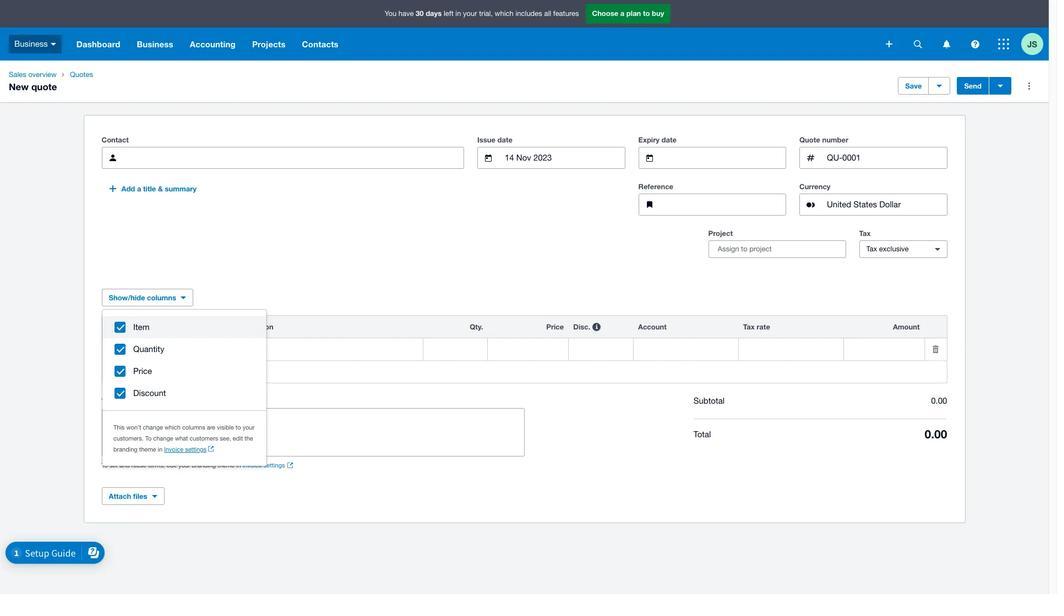 Task type: locate. For each thing, give the bounding box(es) containing it.
0 horizontal spatial edit
[[167, 463, 177, 469]]

1 horizontal spatial price
[[547, 323, 564, 332]]

tax left exclusive
[[867, 245, 878, 253]]

project
[[709, 229, 733, 238]]

0 horizontal spatial in
[[158, 447, 163, 453]]

1 horizontal spatial invoice
[[243, 463, 262, 469]]

0 horizontal spatial settings
[[185, 447, 207, 453]]

svg image
[[914, 40, 922, 48], [943, 40, 950, 48], [971, 40, 980, 48], [886, 41, 893, 47]]

1 horizontal spatial settings
[[264, 463, 285, 469]]

save button
[[899, 77, 929, 95]]

you
[[385, 10, 397, 18]]

settings down customers
[[185, 447, 207, 453]]

summary
[[165, 185, 197, 193]]

which up the what
[[165, 425, 181, 431]]

dashboard link
[[68, 28, 129, 61]]

row
[[127, 368, 139, 377]]

projects button
[[244, 28, 294, 61]]

your left the trial,
[[463, 10, 477, 18]]

add row button
[[104, 364, 146, 381]]

1 vertical spatial in
[[158, 447, 163, 453]]

0 horizontal spatial business button
[[0, 28, 68, 61]]

0 horizontal spatial which
[[165, 425, 181, 431]]

1 horizontal spatial invoice settings link
[[243, 462, 294, 470]]

edit inside this won't change which columns are visible to your customers. to change what customers see, edit the branding theme in
[[233, 436, 243, 442]]

1 horizontal spatial theme
[[218, 463, 235, 469]]

1 horizontal spatial edit
[[233, 436, 243, 442]]

0 vertical spatial your
[[463, 10, 477, 18]]

invoice settings link inside group
[[164, 447, 207, 453]]

theme
[[139, 447, 156, 453], [218, 463, 235, 469]]

0 horizontal spatial columns
[[147, 294, 176, 302]]

Terms text field
[[102, 409, 524, 457]]

tax for tax rate
[[743, 323, 755, 332]]

1 vertical spatial a
[[137, 185, 141, 193]]

invoice down the what
[[164, 447, 184, 453]]

0 horizontal spatial price
[[133, 367, 152, 376]]

days
[[426, 9, 442, 18]]

won't
[[126, 425, 141, 431]]

settings
[[185, 447, 207, 453], [264, 463, 285, 469]]

svg image
[[999, 39, 1010, 50], [51, 43, 56, 46]]

a
[[621, 9, 625, 18], [137, 185, 141, 193]]

visible
[[217, 425, 234, 431]]

svg image left js on the right
[[999, 39, 1010, 50]]

0 horizontal spatial branding
[[113, 447, 137, 453]]

0 vertical spatial settings
[[185, 447, 207, 453]]

tax left rate
[[743, 323, 755, 332]]

0 horizontal spatial theme
[[139, 447, 156, 453]]

disc.
[[574, 323, 591, 332]]

change left the what
[[153, 436, 173, 442]]

1 horizontal spatial to
[[643, 9, 650, 18]]

theme up terms,
[[139, 447, 156, 453]]

columns
[[147, 294, 176, 302], [182, 425, 205, 431]]

tax for tax exclusive
[[867, 245, 878, 253]]

your inside you have 30 days left in your trial, which includes all features
[[463, 10, 477, 18]]

2 horizontal spatial your
[[463, 10, 477, 18]]

to
[[145, 436, 152, 442], [102, 463, 108, 469]]

overflow menu image
[[1018, 75, 1040, 97]]

branding
[[113, 447, 137, 453], [192, 463, 216, 469]]

attach
[[109, 492, 131, 501]]

theme down the see,
[[218, 463, 235, 469]]

2 horizontal spatial in
[[456, 10, 461, 18]]

left
[[444, 10, 454, 18]]

group containing item
[[102, 310, 267, 467]]

0 horizontal spatial invoice settings link
[[164, 447, 207, 453]]

add inside "add row" button
[[111, 368, 125, 377]]

item button
[[102, 317, 267, 339]]

1 vertical spatial branding
[[192, 463, 216, 469]]

columns up customers
[[182, 425, 205, 431]]

0 horizontal spatial a
[[137, 185, 141, 193]]

set
[[110, 463, 118, 469]]

to
[[643, 9, 650, 18], [236, 425, 241, 431]]

your for days
[[463, 10, 477, 18]]

invoice down "the"
[[243, 463, 262, 469]]

date for expiry date
[[662, 135, 677, 144]]

2 date from the left
[[662, 135, 677, 144]]

accounting button
[[182, 28, 244, 61]]

item
[[129, 323, 144, 332], [133, 323, 150, 332]]

1 horizontal spatial your
[[243, 425, 255, 431]]

svg image up the overview
[[51, 43, 56, 46]]

change right won't
[[143, 425, 163, 431]]

total
[[694, 430, 711, 440]]

1 item from the left
[[129, 323, 144, 332]]

0 vertical spatial price
[[547, 323, 564, 332]]

quotes
[[70, 71, 93, 79]]

0 vertical spatial a
[[621, 9, 625, 18]]

to right customers.
[[145, 436, 152, 442]]

business button
[[0, 28, 68, 61], [129, 28, 182, 61]]

1 horizontal spatial which
[[495, 10, 514, 18]]

branding down customers.
[[113, 447, 137, 453]]

invoice settings link down "the"
[[243, 462, 294, 470]]

1 vertical spatial settings
[[264, 463, 285, 469]]

your
[[463, 10, 477, 18], [243, 425, 255, 431], [178, 463, 190, 469]]

1 date from the left
[[498, 135, 513, 144]]

0 vertical spatial edit
[[233, 436, 243, 442]]

0 horizontal spatial invoice
[[164, 447, 184, 453]]

issue date
[[478, 135, 513, 144]]

contact
[[102, 135, 129, 144]]

0 vertical spatial 0.00
[[932, 397, 948, 406]]

1 horizontal spatial a
[[621, 9, 625, 18]]

settings inside group
[[185, 447, 207, 453]]

0 horizontal spatial to
[[236, 425, 241, 431]]

banner containing js
[[0, 0, 1049, 61]]

1 vertical spatial price
[[133, 367, 152, 376]]

tax rate
[[743, 323, 770, 332]]

2 vertical spatial tax
[[743, 323, 755, 332]]

your up "the"
[[243, 425, 255, 431]]

and
[[119, 463, 130, 469]]

tax inside popup button
[[867, 245, 878, 253]]

1 vertical spatial to
[[236, 425, 241, 431]]

settings down the terms "text box"
[[264, 463, 285, 469]]

1 horizontal spatial business button
[[129, 28, 182, 61]]

Qty. field
[[423, 339, 488, 361]]

price inside button
[[133, 367, 152, 376]]

edit right terms,
[[167, 463, 177, 469]]

0.00
[[932, 397, 948, 406], [925, 428, 948, 442]]

0 vertical spatial columns
[[147, 294, 176, 302]]

new
[[9, 81, 29, 93]]

edit left "the"
[[233, 436, 243, 442]]

add a title & summary
[[121, 185, 197, 193]]

1 horizontal spatial branding
[[192, 463, 216, 469]]

a left title
[[137, 185, 141, 193]]

edit
[[233, 436, 243, 442], [167, 463, 177, 469]]

1 vertical spatial tax
[[867, 245, 878, 253]]

price down the "quantity"
[[133, 367, 152, 376]]

terms
[[102, 397, 122, 406]]

send button
[[958, 77, 989, 95]]

a left plan
[[621, 9, 625, 18]]

tax up tax exclusive
[[860, 229, 871, 238]]

have
[[399, 10, 414, 18]]

all
[[544, 10, 551, 18]]

banner
[[0, 0, 1049, 61]]

your for reuse
[[178, 463, 190, 469]]

Issue date field
[[504, 148, 625, 169]]

2 item from the left
[[133, 323, 150, 332]]

your inside this won't change which columns are visible to your customers. to change what customers see, edit the branding theme in
[[243, 425, 255, 431]]

branding down invoice settings
[[192, 463, 216, 469]]

tax inside the line items element
[[743, 323, 755, 332]]

0 vertical spatial to
[[643, 9, 650, 18]]

navigation
[[68, 28, 879, 61]]

1 vertical spatial invoice
[[243, 463, 262, 469]]

issue
[[478, 135, 496, 144]]

1 horizontal spatial in
[[236, 463, 241, 469]]

rate
[[757, 323, 770, 332]]

which right the trial,
[[495, 10, 514, 18]]

a inside button
[[137, 185, 141, 193]]

2 vertical spatial your
[[178, 463, 190, 469]]

1 vertical spatial which
[[165, 425, 181, 431]]

to left set on the left
[[102, 463, 108, 469]]

add
[[121, 185, 135, 193], [111, 368, 125, 377]]

price left disc.
[[547, 323, 564, 332]]

invoice
[[164, 447, 184, 453], [243, 463, 262, 469]]

0 vertical spatial change
[[143, 425, 163, 431]]

invoice settings link down the what
[[164, 447, 207, 453]]

date right issue
[[498, 135, 513, 144]]

Account field
[[634, 339, 738, 361]]

subtotal
[[694, 397, 725, 406]]

0 vertical spatial to
[[145, 436, 152, 442]]

send
[[965, 82, 982, 90]]

0 vertical spatial theme
[[139, 447, 156, 453]]

show/hide columns
[[109, 294, 176, 302]]

0 vertical spatial invoice settings link
[[164, 447, 207, 453]]

add left row
[[111, 368, 125, 377]]

1 vertical spatial 0.00
[[925, 428, 948, 442]]

in inside this won't change which columns are visible to your customers. to change what customers see, edit the branding theme in
[[158, 447, 163, 453]]

show/hide
[[109, 294, 145, 302]]

add inside the add a title & summary button
[[121, 185, 135, 193]]

price
[[547, 323, 564, 332], [133, 367, 152, 376]]

0 vertical spatial which
[[495, 10, 514, 18]]

columns right show/hide
[[147, 294, 176, 302]]

add left title
[[121, 185, 135, 193]]

remove row image
[[925, 339, 947, 361]]

tax
[[860, 229, 871, 238], [867, 245, 878, 253], [743, 323, 755, 332]]

1 vertical spatial your
[[243, 425, 255, 431]]

1 vertical spatial columns
[[182, 425, 205, 431]]

to left buy
[[643, 9, 650, 18]]

expiry
[[639, 135, 660, 144]]

0 vertical spatial tax
[[860, 229, 871, 238]]

quote number
[[800, 135, 849, 144]]

0 vertical spatial in
[[456, 10, 461, 18]]

1 horizontal spatial date
[[662, 135, 677, 144]]

2 business button from the left
[[129, 28, 182, 61]]

business
[[14, 39, 48, 48], [137, 39, 173, 49]]

columns inside 'popup button'
[[147, 294, 176, 302]]

new quote
[[9, 81, 57, 93]]

0 vertical spatial add
[[121, 185, 135, 193]]

group
[[102, 310, 267, 467]]

your down invoice settings
[[178, 463, 190, 469]]

features
[[553, 10, 579, 18]]

0 vertical spatial branding
[[113, 447, 137, 453]]

0 horizontal spatial your
[[178, 463, 190, 469]]

in
[[456, 10, 461, 18], [158, 447, 163, 453], [236, 463, 241, 469]]

0 horizontal spatial to
[[102, 463, 108, 469]]

add for add row
[[111, 368, 125, 377]]

date right expiry
[[662, 135, 677, 144]]

1 vertical spatial add
[[111, 368, 125, 377]]

1 vertical spatial invoice settings link
[[243, 462, 294, 470]]

change
[[143, 425, 163, 431], [153, 436, 173, 442]]

1 horizontal spatial to
[[145, 436, 152, 442]]

1 horizontal spatial columns
[[182, 425, 205, 431]]

qty.
[[470, 323, 483, 332]]

add for add a title & summary
[[121, 185, 135, 193]]

Expiry date field
[[665, 148, 786, 169]]

0 horizontal spatial date
[[498, 135, 513, 144]]

to right visible
[[236, 425, 241, 431]]



Task type: describe. For each thing, give the bounding box(es) containing it.
quantity
[[133, 345, 164, 354]]

invoice settings link for this won't change which columns are visible to your customers. to change what customers see, edit the branding theme in
[[164, 447, 207, 453]]

date for issue date
[[498, 135, 513, 144]]

0.00 for subtotal
[[932, 397, 948, 406]]

what
[[175, 436, 188, 442]]

1 horizontal spatial svg image
[[999, 39, 1010, 50]]

attach files button
[[102, 488, 164, 506]]

the
[[245, 436, 253, 442]]

tax exclusive button
[[860, 241, 948, 258]]

quote
[[31, 81, 57, 93]]

line items element
[[102, 316, 948, 384]]

account
[[638, 323, 667, 332]]

attach files
[[109, 492, 147, 501]]

column visibility list box
[[102, 310, 267, 411]]

price button
[[102, 361, 267, 383]]

branding inside this won't change which columns are visible to your customers. to change what customers see, edit the branding theme in
[[113, 447, 137, 453]]

sales overview
[[9, 71, 57, 79]]

2 vertical spatial in
[[236, 463, 241, 469]]

Currency field
[[826, 194, 947, 215]]

item inside item button
[[133, 323, 150, 332]]

1 vertical spatial theme
[[218, 463, 235, 469]]

show/hide columns button
[[102, 289, 193, 307]]

sales overview link
[[4, 69, 61, 80]]

0.00 for total
[[925, 428, 948, 442]]

which inside you have 30 days left in your trial, which includes all features
[[495, 10, 514, 18]]

Description text field
[[230, 339, 423, 361]]

Quote number text field
[[826, 148, 947, 169]]

1 horizontal spatial business
[[137, 39, 173, 49]]

exclusive
[[880, 245, 909, 253]]

0 horizontal spatial svg image
[[51, 43, 56, 46]]

projects
[[252, 39, 286, 49]]

choose a plan to buy
[[592, 9, 665, 18]]

Reference text field
[[665, 194, 786, 215]]

includes
[[516, 10, 542, 18]]

trial,
[[479, 10, 493, 18]]

to inside this won't change which columns are visible to your customers. to change what customers see, edit the branding theme in
[[145, 436, 152, 442]]

see,
[[220, 436, 231, 442]]

item inside the line items element
[[129, 323, 144, 332]]

title
[[143, 185, 156, 193]]

reuse
[[131, 463, 146, 469]]

Price field
[[488, 339, 569, 361]]

this won't change which columns are visible to your customers. to change what customers see, edit the branding theme in
[[113, 425, 255, 453]]

30
[[416, 9, 424, 18]]

customers
[[190, 436, 218, 442]]

navigation containing dashboard
[[68, 28, 879, 61]]

which inside this won't change which columns are visible to your customers. to change what customers see, edit the branding theme in
[[165, 425, 181, 431]]

Disc. field
[[569, 339, 633, 361]]

1 vertical spatial edit
[[167, 463, 177, 469]]

number
[[823, 135, 849, 144]]

quote
[[800, 135, 821, 144]]

add a title & summary button
[[102, 180, 203, 198]]

a for add
[[137, 185, 141, 193]]

0 horizontal spatial business
[[14, 39, 48, 48]]

js
[[1028, 39, 1038, 49]]

tax exclusive
[[867, 245, 909, 253]]

Tax rate field
[[739, 339, 844, 361]]

price inside the line items element
[[547, 323, 564, 332]]

0 vertical spatial invoice
[[164, 447, 184, 453]]

reference
[[639, 182, 674, 191]]

accounting
[[190, 39, 236, 49]]

contacts button
[[294, 28, 347, 61]]

sales
[[9, 71, 26, 79]]

theme inside this won't change which columns are visible to your customers. to change what customers see, edit the branding theme in
[[139, 447, 156, 453]]

invoice settings link for to set and reuse terms, edit your branding theme in
[[243, 462, 294, 470]]

invoice settings
[[164, 447, 207, 453]]

customers.
[[113, 436, 144, 442]]

tax for tax
[[860, 229, 871, 238]]

Project field
[[709, 240, 846, 259]]

save
[[906, 82, 922, 90]]

choose
[[592, 9, 619, 18]]

discount button
[[102, 383, 267, 405]]

1 business button from the left
[[0, 28, 68, 61]]

discount
[[133, 389, 166, 398]]

a for choose
[[621, 9, 625, 18]]

description
[[234, 323, 274, 332]]

to set and reuse terms, edit your branding theme in invoice settings
[[102, 463, 285, 469]]

overview
[[28, 71, 57, 79]]

columns inside this won't change which columns are visible to your customers. to change what customers see, edit the branding theme in
[[182, 425, 205, 431]]

buy
[[652, 9, 665, 18]]

to inside this won't change which columns are visible to your customers. to change what customers see, edit the branding theme in
[[236, 425, 241, 431]]

plan
[[627, 9, 641, 18]]

add row
[[111, 368, 139, 377]]

js button
[[1022, 28, 1049, 61]]

you have 30 days left in your trial, which includes all features
[[385, 9, 579, 18]]

amount
[[893, 323, 920, 332]]

this
[[113, 425, 125, 431]]

are
[[207, 425, 215, 431]]

dashboard
[[76, 39, 120, 49]]

in inside you have 30 days left in your trial, which includes all features
[[456, 10, 461, 18]]

1 vertical spatial change
[[153, 436, 173, 442]]

quantity button
[[102, 339, 267, 361]]

Amount field
[[844, 339, 925, 361]]

terms,
[[148, 463, 165, 469]]

1 vertical spatial to
[[102, 463, 108, 469]]

Contact field
[[128, 148, 464, 169]]

files
[[133, 492, 147, 501]]

contacts
[[302, 39, 339, 49]]

&
[[158, 185, 163, 193]]

currency
[[800, 182, 831, 191]]

expiry date
[[639, 135, 677, 144]]

quotes link
[[65, 69, 98, 80]]



Task type: vqa. For each thing, say whether or not it's contained in the screenshot.
'0.00' related to Total
yes



